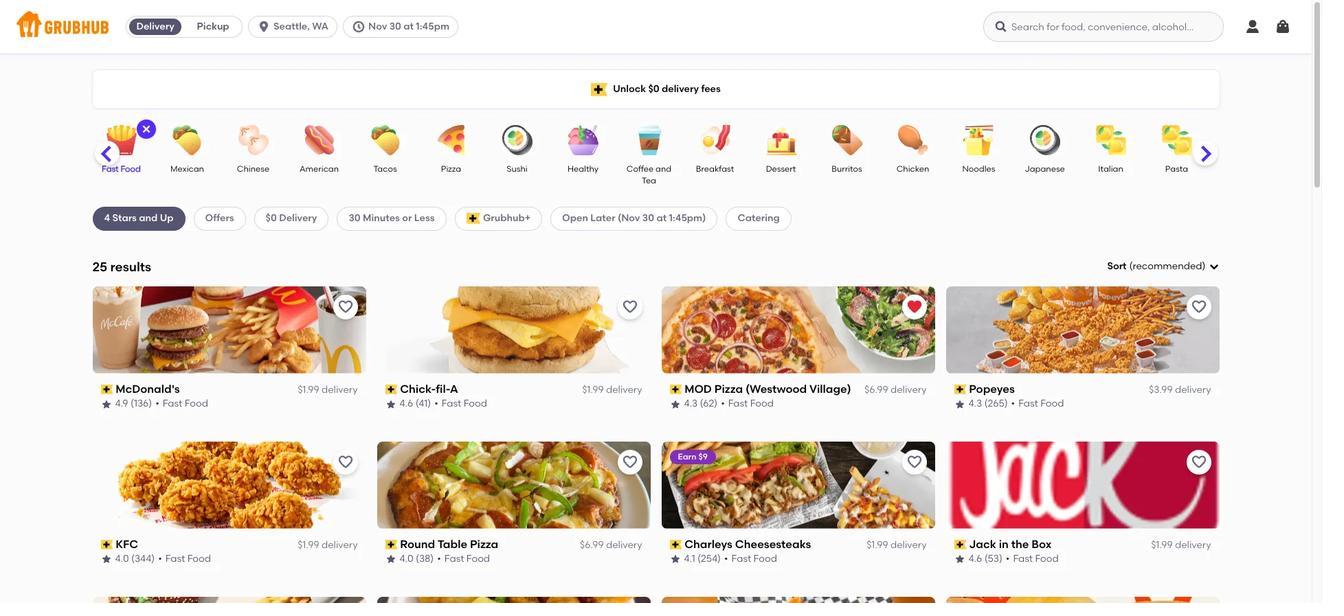 Task type: vqa. For each thing, say whether or not it's contained in the screenshot.
at
yes



Task type: locate. For each thing, give the bounding box(es) containing it.
subscription pass image for mcdonald's
[[101, 385, 113, 395]]

• right (53)
[[1006, 554, 1010, 565]]

4.6 (41)
[[400, 398, 431, 410]]

(38)
[[416, 554, 434, 565]]

subscription pass image left mod
[[670, 385, 682, 395]]

4
[[104, 213, 110, 224]]

subscription pass image for popeyes
[[954, 385, 967, 395]]

1 horizontal spatial and
[[656, 164, 672, 174]]

30 right (nov
[[643, 213, 654, 224]]

mod pizza (westwood village) logo image
[[662, 286, 935, 374]]

1 horizontal spatial $6.99 delivery
[[865, 384, 927, 396]]

coffee and tea image
[[625, 125, 673, 155]]

sushi
[[507, 164, 528, 174]]

food for jack in the box
[[1035, 554, 1059, 565]]

subscription pass image left mcdonald's
[[101, 385, 113, 395]]

1 horizontal spatial save this restaurant image
[[622, 454, 638, 471]]

american image
[[295, 125, 343, 155]]

star icon image left 4.3 (265) at the bottom right
[[954, 399, 965, 410]]

0 horizontal spatial save this restaurant image
[[337, 299, 354, 315]]

fast for popeyes
[[1019, 398, 1038, 410]]

• for mod pizza (westwood village)
[[721, 398, 725, 410]]

•
[[155, 398, 159, 410], [435, 398, 438, 410], [721, 398, 725, 410], [1012, 398, 1015, 410], [158, 554, 162, 565], [437, 554, 441, 565], [724, 554, 728, 565], [1006, 554, 1010, 565]]

1 horizontal spatial subscription pass image
[[385, 385, 397, 395]]

save this restaurant image for popeyes
[[1191, 299, 1207, 315]]

4.6 down jack
[[969, 554, 982, 565]]

at left 1:45pm)
[[657, 213, 667, 224]]

0 horizontal spatial delivery
[[136, 21, 174, 32]]

subscription pass image for kfc
[[101, 540, 113, 550]]

• fast food for chick-fil-a
[[435, 398, 487, 410]]

food down box
[[1035, 554, 1059, 565]]

subscription pass image for round table pizza
[[385, 540, 397, 550]]

30 left minutes
[[349, 213, 361, 224]]

pizza
[[441, 164, 461, 174], [715, 383, 743, 396], [470, 538, 498, 551]]

delivery for mcdonald's
[[322, 384, 358, 396]]

at
[[404, 21, 414, 32], [657, 213, 667, 224]]

at left 1:45pm
[[404, 21, 414, 32]]

1 horizontal spatial $0
[[648, 83, 660, 95]]

delivery left pickup
[[136, 21, 174, 32]]

$0 right offers
[[266, 213, 277, 224]]

subscription pass image left jack
[[954, 540, 967, 550]]

1 vertical spatial $6.99
[[580, 540, 604, 551]]

• right (254)
[[724, 554, 728, 565]]

subscription pass image left the round
[[385, 540, 397, 550]]

star icon image left 4.0 (344)
[[101, 554, 112, 565]]

food for popeyes
[[1041, 398, 1064, 410]]

1:45pm
[[416, 21, 450, 32]]

and
[[656, 164, 672, 174], [139, 213, 158, 224]]

1 horizontal spatial $6.99
[[865, 384, 888, 396]]

round
[[400, 538, 435, 551]]

Search for food, convenience, alcohol... search field
[[984, 12, 1224, 42]]

star icon image for mcdonald's
[[101, 399, 112, 410]]

4.3 down mod
[[684, 398, 698, 410]]

• fast food for jack in the box
[[1006, 554, 1059, 565]]

minutes
[[363, 213, 400, 224]]

• right (136)
[[155, 398, 159, 410]]

• fast food
[[155, 398, 208, 410], [435, 398, 487, 410], [721, 398, 774, 410], [1012, 398, 1064, 410], [158, 554, 211, 565], [437, 554, 490, 565], [724, 554, 777, 565], [1006, 554, 1059, 565]]

1 vertical spatial save this restaurant image
[[622, 454, 638, 471]]

food down mod pizza (westwood village)
[[750, 398, 774, 410]]

0 horizontal spatial grubhub plus flag logo image
[[466, 213, 480, 224]]

1 horizontal spatial 4.3
[[969, 398, 982, 410]]

stars
[[112, 213, 137, 224]]

1 vertical spatial grubhub plus flag logo image
[[466, 213, 480, 224]]

1 horizontal spatial grubhub plus flag logo image
[[591, 83, 608, 96]]

1 vertical spatial and
[[139, 213, 158, 224]]

4.1 (254)
[[684, 554, 721, 565]]

delivery for round table pizza
[[606, 540, 642, 551]]

$1.99 delivery
[[298, 384, 358, 396], [582, 384, 642, 396], [298, 540, 358, 551], [867, 540, 927, 551], [1151, 540, 1211, 551]]

in
[[999, 538, 1009, 551]]

food up "burger king logo"
[[187, 554, 211, 565]]

• for jack in the box
[[1006, 554, 1010, 565]]

sort
[[1108, 261, 1127, 272]]

$6.99 delivery for mod pizza (westwood village)
[[865, 384, 927, 396]]

• fast food down charleys cheesesteaks on the bottom
[[724, 554, 777, 565]]

chicken image
[[889, 125, 937, 155]]

delivery for jack in the box
[[1175, 540, 1211, 551]]

2 horizontal spatial 30
[[643, 213, 654, 224]]

chick-fil-a logo image
[[377, 286, 651, 374]]

1 horizontal spatial 30
[[389, 21, 401, 32]]

american
[[300, 164, 339, 174]]

grubhub plus flag logo image left unlock on the left
[[591, 83, 608, 96]]

0 horizontal spatial 4.3
[[684, 398, 698, 410]]

$6.99
[[865, 384, 888, 396], [580, 540, 604, 551]]

• right (265)
[[1012, 398, 1015, 410]]

0 horizontal spatial $0
[[266, 213, 277, 224]]

0 vertical spatial grubhub plus flag logo image
[[591, 83, 608, 96]]

fast
[[102, 164, 119, 174], [163, 398, 182, 410], [442, 398, 461, 410], [728, 398, 748, 410], [1019, 398, 1038, 410], [165, 554, 185, 565], [445, 554, 464, 565], [732, 554, 751, 565], [1013, 554, 1033, 565]]

0 horizontal spatial $6.99
[[580, 540, 604, 551]]

$0
[[648, 83, 660, 95], [266, 213, 277, 224]]

grubhub plus flag logo image left grubhub+
[[466, 213, 480, 224]]

food down table
[[467, 554, 490, 565]]

0 horizontal spatial pizza
[[441, 164, 461, 174]]

• for round table pizza
[[437, 554, 441, 565]]

0 vertical spatial save this restaurant image
[[337, 299, 354, 315]]

4.6 for jack in the box
[[969, 554, 982, 565]]

1 vertical spatial delivery
[[279, 213, 317, 224]]

• for chick-fil-a
[[435, 398, 438, 410]]

30 inside button
[[389, 21, 401, 32]]

(265)
[[985, 398, 1008, 410]]

italian image
[[1087, 125, 1135, 155]]

save this restaurant button for kfc
[[333, 450, 358, 475]]

• right (62)
[[721, 398, 725, 410]]

seattle, wa
[[274, 21, 329, 32]]

pickup
[[197, 21, 229, 32]]

delivery button
[[127, 16, 184, 38]]

1 4.3 from the left
[[684, 398, 698, 410]]

star icon image left 4.6 (53)
[[954, 554, 965, 565]]

(nov
[[618, 213, 640, 224]]

mexican image
[[163, 125, 211, 155]]

food for kfc
[[187, 554, 211, 565]]

mod
[[685, 383, 712, 396]]

• right (38)
[[437, 554, 441, 565]]

popeyes
[[969, 383, 1015, 396]]

2 vertical spatial pizza
[[470, 538, 498, 551]]

4.6
[[400, 398, 413, 410], [969, 554, 982, 565]]

coffee
[[627, 164, 654, 174]]

fast right (62)
[[728, 398, 748, 410]]

fast for jack in the box
[[1013, 554, 1033, 565]]

kfc logo image
[[92, 442, 366, 529]]

1:45pm)
[[669, 213, 706, 224]]

delivery down american
[[279, 213, 317, 224]]

grubhub plus flag logo image
[[591, 83, 608, 96], [466, 213, 480, 224]]

fast down fast food image
[[102, 164, 119, 174]]

fast down mcdonald's
[[163, 398, 182, 410]]

• fast food right (265)
[[1012, 398, 1064, 410]]

seattle,
[[274, 21, 310, 32]]

4.0
[[115, 554, 129, 565], [400, 554, 414, 565]]

and left up
[[139, 213, 158, 224]]

• fast food down box
[[1006, 554, 1059, 565]]

0 horizontal spatial subscription pass image
[[101, 385, 113, 395]]

fast for mcdonald's
[[163, 398, 182, 410]]

1 horizontal spatial 4.0
[[400, 554, 414, 565]]

pizza up (62)
[[715, 383, 743, 396]]

0 vertical spatial 4.6
[[400, 398, 413, 410]]

30
[[389, 21, 401, 32], [349, 213, 361, 224], [643, 213, 654, 224]]

star icon image for kfc
[[101, 554, 112, 565]]

$0 right unlock on the left
[[648, 83, 660, 95]]

food right (265)
[[1041, 398, 1064, 410]]

• fast food down mcdonald's
[[155, 398, 208, 410]]

2 horizontal spatial pizza
[[715, 383, 743, 396]]

later
[[591, 213, 616, 224]]

$1.99 for charleys cheesesteaks
[[867, 540, 888, 551]]

0 vertical spatial $6.99 delivery
[[865, 384, 927, 396]]

star icon image left 4.1
[[670, 554, 681, 565]]

save this restaurant image for jack in the box
[[1191, 454, 1207, 471]]

food right (136)
[[185, 398, 208, 410]]

mcdonald's
[[116, 383, 180, 396]]

pizza right table
[[470, 538, 498, 551]]

4.3 left (265)
[[969, 398, 982, 410]]

4.3 for popeyes
[[969, 398, 982, 410]]

4.1
[[684, 554, 695, 565]]

star icon image left 4.3 (62)
[[670, 399, 681, 410]]

• fast food down a
[[435, 398, 487, 410]]

fast down a
[[442, 398, 461, 410]]

chicken
[[897, 164, 930, 174]]

fast food image
[[97, 125, 145, 155]]

seattle, wa button
[[248, 16, 343, 38]]

chinese image
[[229, 125, 277, 155]]

save this restaurant image
[[622, 299, 638, 315], [1191, 299, 1207, 315], [337, 454, 354, 471], [906, 454, 923, 471], [1191, 454, 1207, 471]]

• fast food for kfc
[[158, 554, 211, 565]]

fast for charleys cheesesteaks
[[732, 554, 751, 565]]

star icon image
[[101, 399, 112, 410], [385, 399, 396, 410], [670, 399, 681, 410], [954, 399, 965, 410], [101, 554, 112, 565], [385, 554, 396, 565], [670, 554, 681, 565], [954, 554, 965, 565]]

0 horizontal spatial at
[[404, 21, 414, 32]]

1 vertical spatial pizza
[[715, 383, 743, 396]]

food
[[121, 164, 141, 174], [185, 398, 208, 410], [464, 398, 487, 410], [750, 398, 774, 410], [1041, 398, 1064, 410], [187, 554, 211, 565], [467, 554, 490, 565], [754, 554, 777, 565], [1035, 554, 1059, 565]]

pizza down pizza image
[[441, 164, 461, 174]]

subscription pass image left popeyes
[[954, 385, 967, 395]]

1 vertical spatial $6.99 delivery
[[580, 540, 642, 551]]

grubhub plus flag logo image for unlock $0 delivery fees
[[591, 83, 608, 96]]

dessert image
[[757, 125, 805, 155]]

30 right nov
[[389, 21, 401, 32]]

fast right (265)
[[1019, 398, 1038, 410]]

subscription pass image
[[101, 385, 113, 395], [385, 385, 397, 395], [670, 540, 682, 550]]

• fast food for round table pizza
[[437, 554, 490, 565]]

fast down charleys cheesesteaks on the bottom
[[732, 554, 751, 565]]

jack
[[969, 538, 997, 551]]

• fast food right "(344)"
[[158, 554, 211, 565]]

subscription pass image
[[670, 385, 682, 395], [954, 385, 967, 395], [101, 540, 113, 550], [385, 540, 397, 550], [954, 540, 967, 550]]

• fast food down table
[[437, 554, 490, 565]]

burger king logo image
[[92, 597, 366, 603]]

• fast food down mod pizza (westwood village)
[[721, 398, 774, 410]]

2 horizontal spatial subscription pass image
[[670, 540, 682, 550]]

a
[[450, 383, 458, 396]]

save this restaurant button
[[333, 295, 358, 319], [618, 295, 642, 319], [1187, 295, 1211, 319], [333, 450, 358, 475], [618, 450, 642, 475], [902, 450, 927, 475], [1187, 450, 1211, 475]]

1 horizontal spatial delivery
[[279, 213, 317, 224]]

offers
[[205, 213, 234, 224]]

4.0 left (38)
[[400, 554, 414, 565]]

pickup button
[[184, 16, 242, 38]]

1 vertical spatial $0
[[266, 213, 277, 224]]

4.0 down "kfc"
[[115, 554, 129, 565]]

1 horizontal spatial 4.6
[[969, 554, 982, 565]]

0 vertical spatial and
[[656, 164, 672, 174]]

fast for mod pizza (westwood village)
[[728, 398, 748, 410]]

food for round table pizza
[[467, 554, 490, 565]]

1 vertical spatial at
[[657, 213, 667, 224]]

$1.99 for jack in the box
[[1151, 540, 1173, 551]]

$3.99 delivery
[[1149, 384, 1211, 396]]

$1.99
[[298, 384, 319, 396], [582, 384, 604, 396], [298, 540, 319, 551], [867, 540, 888, 551], [1151, 540, 1173, 551]]

(254)
[[698, 554, 721, 565]]

save this restaurant image
[[337, 299, 354, 315], [622, 454, 638, 471]]

0 vertical spatial $6.99
[[865, 384, 888, 396]]

2 4.3 from the left
[[969, 398, 982, 410]]

$1.99 delivery for mcdonald's
[[298, 384, 358, 396]]

lucky house chinese (kent) logo image
[[377, 597, 651, 603]]

save this restaurant button for jack in the box
[[1187, 450, 1211, 475]]

star icon image for charleys cheesesteaks
[[670, 554, 681, 565]]

subscription pass image left chick-
[[385, 385, 397, 395]]

fast for kfc
[[165, 554, 185, 565]]

1 4.0 from the left
[[115, 554, 129, 565]]

noodles
[[963, 164, 996, 174]]

burritos image
[[823, 125, 871, 155]]

tea
[[642, 176, 656, 186]]

fast down the
[[1013, 554, 1033, 565]]

$6.99 delivery for round table pizza
[[580, 540, 642, 551]]

• for charleys cheesesteaks
[[724, 554, 728, 565]]

• right (41)
[[435, 398, 438, 410]]

(62)
[[700, 398, 718, 410]]

subscription pass image for jack in the box
[[954, 540, 967, 550]]

4.6 left (41)
[[400, 398, 413, 410]]

save this restaurant button for chick-fil-a
[[618, 295, 642, 319]]

4.3
[[684, 398, 698, 410], [969, 398, 982, 410]]

star icon image left 4.6 (41)
[[385, 399, 396, 410]]

star icon image left the 4.0 (38)
[[385, 554, 396, 565]]

$6.99 for round table pizza
[[580, 540, 604, 551]]

1 vertical spatial 4.6
[[969, 554, 982, 565]]

popeyes logo image
[[946, 286, 1220, 374]]

• right "(344)"
[[158, 554, 162, 565]]

0 vertical spatial $0
[[648, 83, 660, 95]]

0 vertical spatial at
[[404, 21, 414, 32]]

0 horizontal spatial $6.99 delivery
[[580, 540, 642, 551]]

delivery
[[136, 21, 174, 32], [279, 213, 317, 224]]

noodles image
[[955, 125, 1003, 155]]

star icon image left 4.9
[[101, 399, 112, 410]]

0 horizontal spatial 4.6
[[400, 398, 413, 410]]

food right (41)
[[464, 398, 487, 410]]

open
[[562, 213, 588, 224]]

4.3 for mod pizza (westwood village)
[[684, 398, 698, 410]]

0 vertical spatial delivery
[[136, 21, 174, 32]]

tacos image
[[361, 125, 409, 155]]

and up tea
[[656, 164, 672, 174]]

svg image
[[1245, 19, 1261, 35], [257, 20, 271, 34], [352, 20, 366, 34], [995, 20, 1008, 34], [141, 124, 152, 135], [1209, 261, 1220, 272]]

box
[[1032, 538, 1052, 551]]

food down cheesesteaks
[[754, 554, 777, 565]]

catering
[[738, 213, 780, 224]]

village)
[[810, 383, 851, 396]]

(344)
[[131, 554, 155, 565]]

2 4.0 from the left
[[400, 554, 414, 565]]

subscription pass image left "kfc"
[[101, 540, 113, 550]]

0 horizontal spatial 4.0
[[115, 554, 129, 565]]

fast right "(344)"
[[165, 554, 185, 565]]

None field
[[1108, 260, 1220, 274]]

at inside button
[[404, 21, 414, 32]]

(westwood
[[746, 383, 807, 396]]

breakfast
[[696, 164, 734, 174]]

fast down table
[[445, 554, 464, 565]]

healthy image
[[559, 125, 607, 155]]

coffee and tea
[[627, 164, 672, 186]]

star icon image for mod pizza (westwood village)
[[670, 399, 681, 410]]

subscription pass image left charleys in the bottom of the page
[[670, 540, 682, 550]]



Task type: describe. For each thing, give the bounding box(es) containing it.
4.9 (136)
[[115, 398, 152, 410]]

food for chick-fil-a
[[464, 398, 487, 410]]

$1.99 delivery for chick-fil-a
[[582, 384, 642, 396]]

kfc
[[116, 538, 138, 551]]

sushi image
[[493, 125, 541, 155]]

nov
[[368, 21, 387, 32]]

table
[[438, 538, 467, 551]]

25 results
[[92, 259, 151, 275]]

$1.99 for mcdonald's
[[298, 384, 319, 396]]

4.3 (265)
[[969, 398, 1008, 410]]

(
[[1130, 261, 1133, 272]]

unlock
[[613, 83, 646, 95]]

svg image inside seattle, wa button
[[257, 20, 271, 34]]

4.9
[[115, 398, 128, 410]]

4.3 (62)
[[684, 398, 718, 410]]

subscription pass image for chick-fil-a
[[385, 385, 397, 395]]

$3.99
[[1149, 384, 1173, 396]]

4.0 for round table pizza
[[400, 554, 414, 565]]

4 stars and up
[[104, 213, 174, 224]]

delivery for charleys cheesesteaks
[[891, 540, 927, 551]]

main navigation navigation
[[0, 0, 1312, 54]]

cheesesteaks
[[735, 538, 811, 551]]

up
[[160, 213, 174, 224]]

dessert
[[766, 164, 796, 174]]

chinese
[[237, 164, 270, 174]]

25
[[92, 259, 107, 275]]

italian
[[1099, 164, 1124, 174]]

pasta image
[[1153, 125, 1201, 155]]

none field containing sort
[[1108, 260, 1220, 274]]

star icon image for chick-fil-a
[[385, 399, 396, 410]]

$6.99 for mod pizza (westwood village)
[[865, 384, 888, 396]]

subscription pass image for charleys cheesesteaks
[[670, 540, 682, 550]]

(136)
[[131, 398, 152, 410]]

japanese image
[[1021, 125, 1069, 155]]

sort ( recommended )
[[1108, 261, 1206, 272]]

delivery for chick-fil-a
[[606, 384, 642, 396]]

open later (nov 30 at 1:45pm)
[[562, 213, 706, 224]]

recommended
[[1133, 261, 1203, 272]]

4.0 (344)
[[115, 554, 155, 565]]

save this restaurant button for round table pizza
[[618, 450, 642, 475]]

earn
[[678, 452, 697, 462]]

food down fast food image
[[121, 164, 141, 174]]

4.0 (38)
[[400, 554, 434, 565]]

svg image inside nov 30 at 1:45pm button
[[352, 20, 366, 34]]

$1.99 delivery for kfc
[[298, 540, 358, 551]]

1 horizontal spatial pizza
[[470, 538, 498, 551]]

pizza image
[[427, 125, 475, 155]]

food for mod pizza (westwood village)
[[750, 398, 774, 410]]

0 vertical spatial pizza
[[441, 164, 461, 174]]

4.0 for kfc
[[115, 554, 129, 565]]

the
[[1012, 538, 1029, 551]]

wa
[[312, 21, 329, 32]]

charleys cheesesteaks
[[685, 538, 811, 551]]

save this restaurant button for mcdonald's
[[333, 295, 358, 319]]

mexican
[[170, 164, 204, 174]]

4.6 for chick-fil-a
[[400, 398, 413, 410]]

grubhub+
[[483, 213, 531, 224]]

chick-fil-a
[[400, 383, 458, 396]]

$0 delivery
[[266, 213, 317, 224]]

japanese
[[1025, 164, 1065, 174]]

$9
[[699, 452, 708, 462]]

• for popeyes
[[1012, 398, 1015, 410]]

jack in the box logo image
[[946, 442, 1220, 529]]

earn $9
[[678, 452, 708, 462]]

healthy
[[568, 164, 599, 174]]

saved restaurant image
[[906, 299, 923, 315]]

lil woody's - white center logo image
[[946, 597, 1220, 603]]

delivery for mod pizza (westwood village)
[[891, 384, 927, 396]]

• fast food for charleys cheesesteaks
[[724, 554, 777, 565]]

save this restaurant image for round table pizza
[[622, 454, 638, 471]]

$1.99 for chick-fil-a
[[582, 384, 604, 396]]

less
[[414, 213, 435, 224]]

jack in the box
[[969, 538, 1052, 551]]

birrieria tijuana (1635 s 312th st) logo image
[[662, 597, 935, 603]]

breakfast image
[[691, 125, 739, 155]]

and inside the coffee and tea
[[656, 164, 672, 174]]

fast for chick-fil-a
[[442, 398, 461, 410]]

results
[[110, 259, 151, 275]]

mcdonald's logo image
[[92, 286, 366, 374]]

round table pizza
[[400, 538, 498, 551]]

unlock $0 delivery fees
[[613, 83, 721, 95]]

saved restaurant button
[[902, 295, 927, 319]]

subscription pass image for mod pizza (westwood village)
[[670, 385, 682, 395]]

charleys cheesesteaks logo image
[[662, 442, 935, 529]]

save this restaurant image for mcdonald's
[[337, 299, 354, 315]]

charleys
[[685, 538, 733, 551]]

(53)
[[985, 554, 1003, 565]]

)
[[1203, 261, 1206, 272]]

svg image
[[1275, 19, 1292, 35]]

1 horizontal spatial at
[[657, 213, 667, 224]]

mod pizza (westwood village)
[[685, 383, 851, 396]]

svg image inside field
[[1209, 261, 1220, 272]]

star icon image for round table pizza
[[385, 554, 396, 565]]

$1.99 delivery for jack in the box
[[1151, 540, 1211, 551]]

delivery for kfc
[[322, 540, 358, 551]]

food for mcdonald's
[[185, 398, 208, 410]]

• for mcdonald's
[[155, 398, 159, 410]]

• fast food for mod pizza (westwood village)
[[721, 398, 774, 410]]

fast for round table pizza
[[445, 554, 464, 565]]

(41)
[[416, 398, 431, 410]]

• fast food for popeyes
[[1012, 398, 1064, 410]]

star icon image for jack in the box
[[954, 554, 965, 565]]

30 minutes or less
[[349, 213, 435, 224]]

• fast food for mcdonald's
[[155, 398, 208, 410]]

4.6 (53)
[[969, 554, 1003, 565]]

0 horizontal spatial and
[[139, 213, 158, 224]]

grubhub plus flag logo image for grubhub+
[[466, 213, 480, 224]]

or
[[402, 213, 412, 224]]

burritos
[[832, 164, 862, 174]]

0 horizontal spatial 30
[[349, 213, 361, 224]]

fil-
[[436, 383, 450, 396]]

round table pizza logo image
[[377, 442, 651, 529]]

star icon image for popeyes
[[954, 399, 965, 410]]

save this restaurant image for chick-fil-a
[[622, 299, 638, 315]]

chick-
[[400, 383, 436, 396]]

pasta
[[1166, 164, 1189, 174]]

tacos
[[374, 164, 397, 174]]

delivery for popeyes
[[1175, 384, 1211, 396]]

nov 30 at 1:45pm
[[368, 21, 450, 32]]

save this restaurant button for popeyes
[[1187, 295, 1211, 319]]

$1.99 delivery for charleys cheesesteaks
[[867, 540, 927, 551]]

$1.99 for kfc
[[298, 540, 319, 551]]

nov 30 at 1:45pm button
[[343, 16, 464, 38]]

fast food
[[102, 164, 141, 174]]

fees
[[701, 83, 721, 95]]

delivery inside 'button'
[[136, 21, 174, 32]]

• for kfc
[[158, 554, 162, 565]]

save this restaurant image for kfc
[[337, 454, 354, 471]]

food for charleys cheesesteaks
[[754, 554, 777, 565]]



